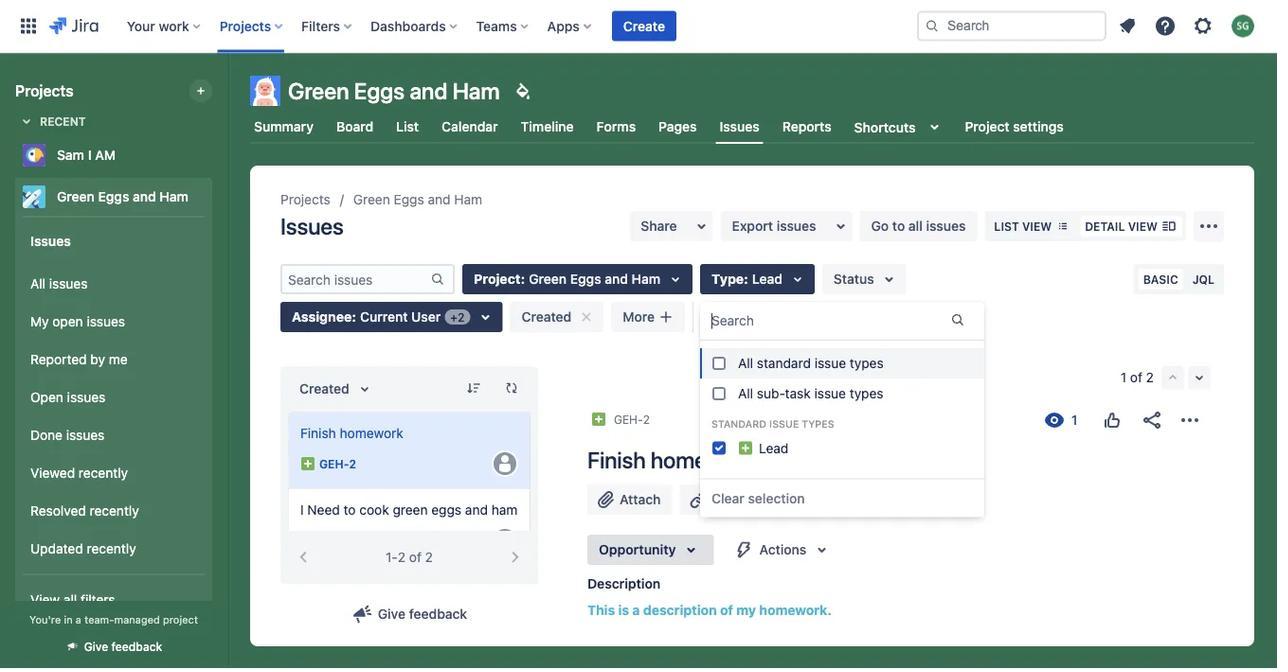 Task type: vqa. For each thing, say whether or not it's contained in the screenshot.
middle types
yes



Task type: describe. For each thing, give the bounding box(es) containing it.
refresh image
[[504, 381, 519, 396]]

1 horizontal spatial finish homework
[[588, 447, 755, 474]]

view all filters link
[[23, 582, 205, 620]]

am
[[95, 147, 116, 163]]

filters
[[81, 593, 115, 608]]

ham left add to starred icon
[[160, 189, 189, 205]]

list for list view
[[994, 220, 1019, 233]]

set background color image
[[511, 80, 534, 102]]

this is a description of my homework.
[[588, 603, 832, 619]]

2 right 1-
[[425, 550, 433, 566]]

open issues link
[[23, 379, 205, 417]]

1 vertical spatial i
[[300, 503, 304, 518]]

recently for viewed recently
[[79, 466, 128, 481]]

type
[[712, 271, 744, 287]]

you're in a team-managed project
[[29, 614, 198, 626]]

list view
[[994, 220, 1052, 233]]

sam
[[57, 147, 84, 163]]

ham
[[492, 503, 518, 518]]

timeline
[[521, 119, 574, 135]]

remove field image
[[575, 306, 598, 329]]

user
[[411, 309, 441, 325]]

group containing all issues
[[23, 260, 205, 574]]

homework.
[[759, 603, 832, 619]]

reported
[[30, 352, 87, 368]]

teams
[[476, 18, 517, 34]]

project settings
[[965, 119, 1064, 135]]

projects link
[[280, 189, 331, 211]]

selection
[[748, 491, 805, 507]]

detail view
[[1085, 220, 1158, 233]]

2 down "i need to cook green eggs and ham"
[[398, 550, 406, 566]]

0 horizontal spatial :
[[352, 309, 356, 325]]

all standard issue types
[[738, 356, 884, 371]]

give feedback for left give feedback button
[[84, 641, 162, 654]]

open share dialog image
[[690, 215, 713, 238]]

1-
[[386, 550, 398, 566]]

issues right go
[[926, 218, 966, 234]]

view for list view
[[1022, 220, 1052, 233]]

0 horizontal spatial projects
[[15, 82, 74, 100]]

sub-
[[757, 386, 785, 402]]

work
[[159, 18, 189, 34]]

0 vertical spatial i
[[88, 147, 92, 163]]

pages link
[[655, 110, 701, 144]]

my
[[737, 603, 756, 619]]

view
[[30, 593, 60, 608]]

green eggs and ham down sam i am link at the left top
[[57, 189, 189, 205]]

attach
[[620, 492, 661, 508]]

copy link to issue image
[[646, 412, 661, 427]]

apps
[[547, 18, 580, 34]]

opportunity button
[[588, 535, 714, 566]]

by
[[90, 352, 105, 368]]

Search field
[[917, 11, 1107, 41]]

shortcuts
[[854, 119, 916, 135]]

issues for done issues
[[66, 428, 105, 444]]

green
[[393, 503, 428, 518]]

my open issues link
[[23, 303, 205, 341]]

lead image
[[591, 412, 606, 428]]

assignee : current user +2
[[292, 309, 465, 325]]

ham down the calendar link
[[454, 192, 482, 208]]

projects for projects dropdown button
[[220, 18, 271, 34]]

1 vertical spatial types
[[850, 386, 884, 402]]

description
[[588, 577, 661, 592]]

0 vertical spatial created button
[[510, 302, 604, 333]]

1-2 of 2
[[386, 550, 433, 566]]

i need to cook green eggs and ham link
[[288, 490, 530, 567]]

status
[[834, 271, 874, 287]]

forms
[[597, 119, 636, 135]]

list link
[[392, 110, 423, 144]]

help image
[[1154, 15, 1177, 37]]

primary element
[[11, 0, 917, 53]]

0 vertical spatial lead
[[752, 271, 783, 287]]

basic
[[1143, 273, 1179, 286]]

resolved recently
[[30, 504, 139, 519]]

order by image
[[353, 378, 376, 401]]

go to all issues link
[[860, 211, 977, 242]]

and down sam i am link at the left top
[[133, 189, 156, 205]]

: for project
[[521, 271, 525, 287]]

feedback for the topmost give feedback button
[[409, 607, 467, 623]]

sam i am link
[[15, 136, 205, 174]]

filters
[[301, 18, 340, 34]]

1 vertical spatial to
[[344, 503, 356, 518]]

0 vertical spatial all
[[909, 218, 923, 234]]

create button
[[612, 11, 677, 41]]

1 of 2
[[1121, 370, 1154, 386]]

open issues
[[30, 390, 105, 406]]

a for description
[[632, 603, 640, 619]]

give for left give feedback button
[[84, 641, 108, 654]]

issues right open
[[87, 314, 125, 330]]

projects for projects link
[[280, 192, 331, 208]]

sort descending image
[[466, 381, 481, 396]]

me
[[109, 352, 128, 368]]

addicon image
[[659, 310, 674, 325]]

issues inside tab list
[[720, 119, 760, 134]]

1 horizontal spatial issues
[[280, 213, 344, 240]]

create project image
[[193, 83, 208, 99]]

shortcuts button
[[851, 110, 950, 144]]

0 horizontal spatial geh-
[[319, 458, 349, 471]]

import and bulk change issues image
[[1198, 215, 1221, 238]]

1 horizontal spatial finish
[[588, 447, 646, 474]]

2 right lead image in the left of the page
[[349, 458, 356, 471]]

recent
[[40, 115, 86, 128]]

assignee
[[292, 309, 352, 325]]

projects button
[[214, 11, 290, 41]]

task
[[785, 386, 811, 402]]

1 vertical spatial of
[[409, 550, 422, 566]]

actions
[[760, 543, 807, 558]]

search
[[712, 313, 754, 329]]

give for the topmost give feedback button
[[378, 607, 406, 623]]

my open issues
[[30, 314, 125, 330]]

pages
[[659, 119, 697, 135]]

this
[[588, 603, 615, 619]]

ham up calendar
[[453, 78, 500, 104]]

my
[[30, 314, 49, 330]]

eggs
[[431, 503, 462, 518]]

appswitcher icon image
[[17, 15, 40, 37]]

reports
[[782, 119, 832, 135]]

team-
[[84, 614, 114, 626]]

dashboards button
[[365, 11, 465, 41]]

i need to cook green eggs and ham
[[300, 503, 518, 518]]

done issues
[[30, 428, 105, 444]]

tab list containing issues
[[239, 110, 1266, 144]]

list for list
[[396, 119, 419, 135]]

and up list link
[[410, 78, 448, 104]]

done
[[30, 428, 63, 444]]

and left ham
[[465, 503, 488, 518]]

board link
[[333, 110, 377, 144]]

issues for all issues
[[49, 276, 88, 292]]

filters button
[[296, 11, 359, 41]]

1 horizontal spatial homework
[[651, 447, 755, 474]]

status button
[[822, 264, 907, 295]]

green eggs and ham up list link
[[288, 78, 500, 104]]



Task type: locate. For each thing, give the bounding box(es) containing it.
green eggs and ham link down sam i am link at the left top
[[15, 178, 205, 216]]

reports link
[[779, 110, 835, 144]]

view for detail view
[[1128, 220, 1158, 233]]

geh- right lead image in the left of the page
[[319, 458, 349, 471]]

eggs down list link
[[394, 192, 424, 208]]

2
[[1146, 370, 1154, 386], [643, 413, 650, 426], [349, 458, 356, 471], [398, 550, 406, 566], [425, 550, 433, 566]]

reset button
[[694, 302, 752, 333]]

summary
[[254, 119, 314, 135]]

recently down done issues link
[[79, 466, 128, 481]]

i left "need"
[[300, 503, 304, 518]]

add to starred image
[[207, 144, 229, 167]]

recently for resolved recently
[[90, 504, 139, 519]]

project settings link
[[961, 110, 1068, 144]]

issue
[[815, 356, 846, 371], [815, 386, 846, 402], [769, 418, 799, 430], [742, 492, 774, 508]]

green eggs and ham link
[[15, 178, 205, 216], [353, 189, 482, 211]]

eggs down sam i am link at the left top
[[98, 189, 129, 205]]

1 vertical spatial project
[[474, 271, 521, 287]]

project : green eggs and ham
[[474, 271, 661, 287]]

2 horizontal spatial issues
[[720, 119, 760, 134]]

1 vertical spatial projects
[[15, 82, 74, 100]]

1 horizontal spatial created button
[[510, 302, 604, 333]]

feedback for left give feedback button
[[111, 641, 162, 654]]

0 vertical spatial geh-
[[614, 413, 643, 426]]

0 vertical spatial created
[[522, 309, 572, 325]]

search image
[[925, 18, 940, 34]]

2 right 1
[[1146, 370, 1154, 386]]

0 vertical spatial finish
[[300, 426, 336, 442]]

1 view from the left
[[1022, 220, 1052, 233]]

group containing issues
[[23, 216, 205, 631]]

a right is
[[632, 603, 640, 619]]

1 vertical spatial all
[[738, 356, 753, 371]]

ham
[[453, 78, 500, 104], [160, 189, 189, 205], [454, 192, 482, 208], [632, 271, 661, 287]]

1 horizontal spatial view
[[1128, 220, 1158, 233]]

green
[[288, 78, 349, 104], [57, 189, 95, 205], [353, 192, 390, 208], [529, 271, 567, 287]]

all for all sub-task issue types
[[738, 386, 753, 402]]

give feedback for the topmost give feedback button
[[378, 607, 467, 623]]

1 horizontal spatial give feedback
[[378, 607, 467, 623]]

actions image
[[1179, 409, 1202, 432]]

2 horizontal spatial projects
[[280, 192, 331, 208]]

all sub-task issue types
[[738, 386, 884, 402]]

2 horizontal spatial :
[[744, 271, 749, 287]]

opportunity
[[599, 543, 676, 558]]

issues inside group
[[30, 233, 71, 249]]

project for project settings
[[965, 119, 1010, 135]]

create
[[623, 18, 665, 34]]

finish up attach button
[[588, 447, 646, 474]]

group
[[23, 216, 205, 631], [23, 260, 205, 574]]

give feedback down you're in a team-managed project at left
[[84, 641, 162, 654]]

0 horizontal spatial geh-2
[[319, 458, 356, 471]]

issues down reported by me
[[67, 390, 105, 406]]

all for all issues
[[30, 276, 46, 292]]

need
[[307, 503, 340, 518]]

all issues link
[[23, 265, 205, 303]]

project inside 'link'
[[965, 119, 1010, 135]]

2 vertical spatial projects
[[280, 192, 331, 208]]

give feedback
[[378, 607, 467, 623], [84, 641, 162, 654]]

a for team-
[[76, 614, 81, 626]]

issues right 'export'
[[777, 218, 816, 234]]

1 vertical spatial geh-
[[319, 458, 349, 471]]

1 vertical spatial feedback
[[111, 641, 162, 654]]

feedback
[[409, 607, 467, 623], [111, 641, 162, 654]]

2 vertical spatial recently
[[87, 542, 136, 557]]

a right in
[[76, 614, 81, 626]]

0 horizontal spatial all
[[63, 593, 77, 608]]

feedback down managed
[[111, 641, 162, 654]]

0 horizontal spatial finish
[[300, 426, 336, 442]]

list right go to all issues link
[[994, 220, 1019, 233]]

all inside group
[[30, 276, 46, 292]]

0 horizontal spatial view
[[1022, 220, 1052, 233]]

your profile and settings image
[[1232, 15, 1255, 37]]

recently for updated recently
[[87, 542, 136, 557]]

forms link
[[593, 110, 640, 144]]

i left am
[[88, 147, 92, 163]]

0 horizontal spatial list
[[396, 119, 419, 135]]

go
[[871, 218, 889, 234]]

collapse recent projects image
[[15, 110, 38, 133]]

types down all sub-task issue types
[[802, 418, 834, 430]]

created button
[[510, 302, 604, 333], [288, 374, 387, 405]]

0 horizontal spatial give feedback
[[84, 641, 162, 654]]

1 vertical spatial created button
[[288, 374, 387, 405]]

link
[[712, 492, 738, 508]]

0 horizontal spatial finish homework
[[300, 426, 404, 442]]

0 vertical spatial of
[[1130, 370, 1143, 386]]

1 horizontal spatial give feedback button
[[340, 600, 479, 630]]

2 horizontal spatial of
[[1130, 370, 1143, 386]]

resolved
[[30, 504, 86, 519]]

notifications image
[[1116, 15, 1139, 37]]

of right 1-
[[409, 550, 422, 566]]

0 horizontal spatial project
[[474, 271, 521, 287]]

lead right type
[[752, 271, 783, 287]]

1 vertical spatial finish
[[588, 447, 646, 474]]

0 vertical spatial list
[[396, 119, 419, 135]]

banner containing your work
[[0, 0, 1277, 53]]

0 horizontal spatial i
[[88, 147, 92, 163]]

more button
[[611, 302, 685, 333]]

1 horizontal spatial give
[[378, 607, 406, 623]]

2 vertical spatial all
[[738, 386, 753, 402]]

updated recently
[[30, 542, 136, 557]]

your work
[[127, 18, 189, 34]]

eggs up board at the left top of page
[[354, 78, 405, 104]]

all up my
[[30, 276, 46, 292]]

issue inside button
[[742, 492, 774, 508]]

standard
[[757, 356, 811, 371]]

reported by me
[[30, 352, 128, 368]]

issues down projects link
[[280, 213, 344, 240]]

0 horizontal spatial created button
[[288, 374, 387, 405]]

teams button
[[471, 11, 536, 41]]

managed
[[114, 614, 160, 626]]

0 vertical spatial all
[[30, 276, 46, 292]]

homework down order by 'image'
[[340, 426, 404, 442]]

and up more
[[605, 271, 628, 287]]

sidebar navigation image
[[207, 76, 248, 114]]

None text field
[[712, 312, 715, 331]]

add to starred image
[[207, 186, 229, 208]]

view all filters
[[30, 593, 115, 608]]

0 vertical spatial projects
[[220, 18, 271, 34]]

created left remove field image
[[522, 309, 572, 325]]

geh-2 right lead icon
[[614, 413, 650, 426]]

0 vertical spatial feedback
[[409, 607, 467, 623]]

Search issues text field
[[282, 266, 430, 293]]

0 horizontal spatial give
[[84, 641, 108, 654]]

1 vertical spatial recently
[[90, 504, 139, 519]]

and
[[410, 78, 448, 104], [133, 189, 156, 205], [428, 192, 451, 208], [605, 271, 628, 287], [465, 503, 488, 518]]

0 horizontal spatial give feedback button
[[54, 632, 174, 663]]

clear selection
[[712, 491, 805, 507]]

recently inside resolved recently link
[[90, 504, 139, 519]]

projects
[[220, 18, 271, 34], [15, 82, 74, 100], [280, 192, 331, 208]]

is
[[618, 603, 629, 619]]

of
[[1130, 370, 1143, 386], [409, 550, 422, 566], [720, 603, 733, 619]]

project
[[163, 614, 198, 626]]

view left detail at right top
[[1022, 220, 1052, 233]]

0 vertical spatial project
[[965, 119, 1010, 135]]

0 vertical spatial to
[[893, 218, 905, 234]]

0 horizontal spatial of
[[409, 550, 422, 566]]

give down 1-
[[378, 607, 406, 623]]

1 horizontal spatial green eggs and ham link
[[353, 189, 482, 211]]

give feedback down 1-2 of 2
[[378, 607, 467, 623]]

created for the leftmost created dropdown button
[[299, 381, 349, 397]]

finish homework down order by 'image'
[[300, 426, 404, 442]]

export issues
[[732, 218, 816, 234]]

jql
[[1193, 273, 1215, 286]]

created for created dropdown button to the top
[[522, 309, 572, 325]]

all issues
[[30, 276, 88, 292]]

0 horizontal spatial issues
[[30, 233, 71, 249]]

green eggs and ham down list link
[[353, 192, 482, 208]]

1 vertical spatial give feedback button
[[54, 632, 174, 663]]

1 horizontal spatial created
[[522, 309, 572, 325]]

all inside group
[[63, 593, 77, 608]]

green eggs and ham link down list link
[[353, 189, 482, 211]]

lead image
[[300, 457, 316, 472]]

projects inside dropdown button
[[220, 18, 271, 34]]

1 horizontal spatial geh-2
[[614, 413, 650, 426]]

to left cook
[[344, 503, 356, 518]]

link issue button
[[680, 485, 787, 515]]

0 vertical spatial geh-2
[[614, 413, 650, 426]]

current
[[360, 309, 408, 325]]

view
[[1022, 220, 1052, 233], [1128, 220, 1158, 233]]

resolved recently link
[[23, 493, 205, 531]]

i
[[88, 147, 92, 163], [300, 503, 304, 518]]

link issue
[[712, 492, 774, 508]]

1 horizontal spatial feedback
[[409, 607, 467, 623]]

1 horizontal spatial :
[[521, 271, 525, 287]]

1 vertical spatial homework
[[651, 447, 755, 474]]

1 vertical spatial give
[[84, 641, 108, 654]]

lead down standard issue types
[[759, 441, 789, 456]]

1 vertical spatial created
[[299, 381, 349, 397]]

updated recently link
[[23, 531, 205, 569]]

finish homework down copy link to issue icon
[[588, 447, 755, 474]]

detail
[[1085, 220, 1125, 233]]

:
[[521, 271, 525, 287], [744, 271, 749, 287], [352, 309, 356, 325]]

homework
[[340, 426, 404, 442], [651, 447, 755, 474]]

your
[[127, 18, 155, 34]]

issues for export issues
[[777, 218, 816, 234]]

dashboards
[[371, 18, 446, 34]]

projects down summary link
[[280, 192, 331, 208]]

viewed recently
[[30, 466, 128, 481]]

geh- left copy link to issue icon
[[614, 413, 643, 426]]

share image
[[1141, 409, 1164, 432]]

viewed recently link
[[23, 455, 205, 493]]

to
[[893, 218, 905, 234], [344, 503, 356, 518]]

list right board at the left top of page
[[396, 119, 419, 135]]

viewed
[[30, 466, 75, 481]]

1 vertical spatial give feedback
[[84, 641, 162, 654]]

updated
[[30, 542, 83, 557]]

2 vertical spatial types
[[802, 418, 834, 430]]

view right detail at right top
[[1128, 220, 1158, 233]]

1 horizontal spatial a
[[632, 603, 640, 619]]

issues for open issues
[[67, 390, 105, 406]]

of left my
[[720, 603, 733, 619]]

give feedback button down 1-2 of 2
[[340, 600, 479, 630]]

go to all issues
[[871, 218, 966, 234]]

issues up all issues
[[30, 233, 71, 249]]

0 vertical spatial types
[[850, 356, 884, 371]]

types down all standard issue types
[[850, 386, 884, 402]]

ham up more dropdown button
[[632, 271, 661, 287]]

0 horizontal spatial feedback
[[111, 641, 162, 654]]

vote options: no one has voted for this issue yet. image
[[1101, 409, 1124, 432]]

recently
[[79, 466, 128, 481], [90, 504, 139, 519], [87, 542, 136, 557]]

2 vertical spatial of
[[720, 603, 733, 619]]

2 view from the left
[[1128, 220, 1158, 233]]

description
[[643, 603, 717, 619]]

2 right lead icon
[[643, 413, 650, 426]]

share
[[641, 218, 677, 234]]

summary link
[[250, 110, 317, 144]]

project for project : green eggs and ham
[[474, 271, 521, 287]]

clear
[[712, 491, 745, 507]]

recently down resolved recently link
[[87, 542, 136, 557]]

0 horizontal spatial green eggs and ham link
[[15, 178, 205, 216]]

issues up viewed recently at the left bottom of the page
[[66, 428, 105, 444]]

board
[[336, 119, 374, 135]]

recently inside viewed recently link
[[79, 466, 128, 481]]

all left sub-
[[738, 386, 753, 402]]

1 horizontal spatial list
[[994, 220, 1019, 233]]

jira image
[[49, 15, 98, 37], [49, 15, 98, 37]]

projects up collapse recent projects icon
[[15, 82, 74, 100]]

open export issues dropdown image
[[830, 215, 852, 238]]

issues inside button
[[777, 218, 816, 234]]

cook
[[359, 503, 389, 518]]

0 horizontal spatial homework
[[340, 426, 404, 442]]

in
[[64, 614, 73, 626]]

and down the calendar link
[[428, 192, 451, 208]]

0 vertical spatial finish homework
[[300, 426, 404, 442]]

types
[[850, 356, 884, 371], [850, 386, 884, 402], [802, 418, 834, 430]]

created button down assignee on the left top
[[288, 374, 387, 405]]

created button down project : green eggs and ham
[[510, 302, 604, 333]]

standard
[[712, 418, 767, 430]]

0 vertical spatial recently
[[79, 466, 128, 481]]

tab list
[[239, 110, 1266, 144]]

2 group from the top
[[23, 260, 205, 574]]

all up in
[[63, 593, 77, 608]]

to right go
[[893, 218, 905, 234]]

0 horizontal spatial to
[[344, 503, 356, 518]]

feedback down 1-2 of 2
[[409, 607, 467, 623]]

homework up link
[[651, 447, 755, 474]]

of right 1
[[1130, 370, 1143, 386]]

give feedback button down you're in a team-managed project at left
[[54, 632, 174, 663]]

1 vertical spatial geh-2
[[319, 458, 356, 471]]

geh-2 right lead image in the left of the page
[[319, 458, 356, 471]]

0 horizontal spatial created
[[299, 381, 349, 397]]

all left standard
[[738, 356, 753, 371]]

timeline link
[[517, 110, 578, 144]]

issues right pages at the top
[[720, 119, 760, 134]]

reset
[[705, 309, 741, 325]]

settings image
[[1192, 15, 1215, 37]]

: for type
[[744, 271, 749, 287]]

eggs up remove field image
[[570, 271, 601, 287]]

0 vertical spatial give
[[378, 607, 406, 623]]

1
[[1121, 370, 1127, 386]]

1 horizontal spatial geh-
[[614, 413, 643, 426]]

1 vertical spatial list
[[994, 220, 1019, 233]]

0 vertical spatial homework
[[340, 426, 404, 442]]

recently inside updated recently link
[[87, 542, 136, 557]]

1 group from the top
[[23, 216, 205, 631]]

1 horizontal spatial project
[[965, 119, 1010, 135]]

0 vertical spatial give feedback
[[378, 607, 467, 623]]

created left order by 'image'
[[299, 381, 349, 397]]

1 vertical spatial lead
[[759, 441, 789, 456]]

0 horizontal spatial a
[[76, 614, 81, 626]]

finish up lead image in the left of the page
[[300, 426, 336, 442]]

1 horizontal spatial projects
[[220, 18, 271, 34]]

projects up sidebar navigation icon
[[220, 18, 271, 34]]

all for all standard issue types
[[738, 356, 753, 371]]

clear selection button
[[700, 484, 817, 514]]

share button
[[630, 211, 713, 242]]

banner
[[0, 0, 1277, 53]]

1 vertical spatial all
[[63, 593, 77, 608]]

sam i am
[[57, 147, 116, 163]]

1 horizontal spatial all
[[909, 218, 923, 234]]

export
[[732, 218, 773, 234]]

1 horizontal spatial to
[[893, 218, 905, 234]]

1 vertical spatial finish homework
[[588, 447, 755, 474]]

calendar link
[[438, 110, 502, 144]]

recently down viewed recently link
[[90, 504, 139, 519]]

0 vertical spatial give feedback button
[[340, 600, 479, 630]]

1 horizontal spatial i
[[300, 503, 304, 518]]

all right go
[[909, 218, 923, 234]]

geh-
[[614, 413, 643, 426], [319, 458, 349, 471]]

types up all sub-task issue types
[[850, 356, 884, 371]]

issues up open
[[49, 276, 88, 292]]

reported by me link
[[23, 341, 205, 379]]

give down team-
[[84, 641, 108, 654]]

1 horizontal spatial of
[[720, 603, 733, 619]]



